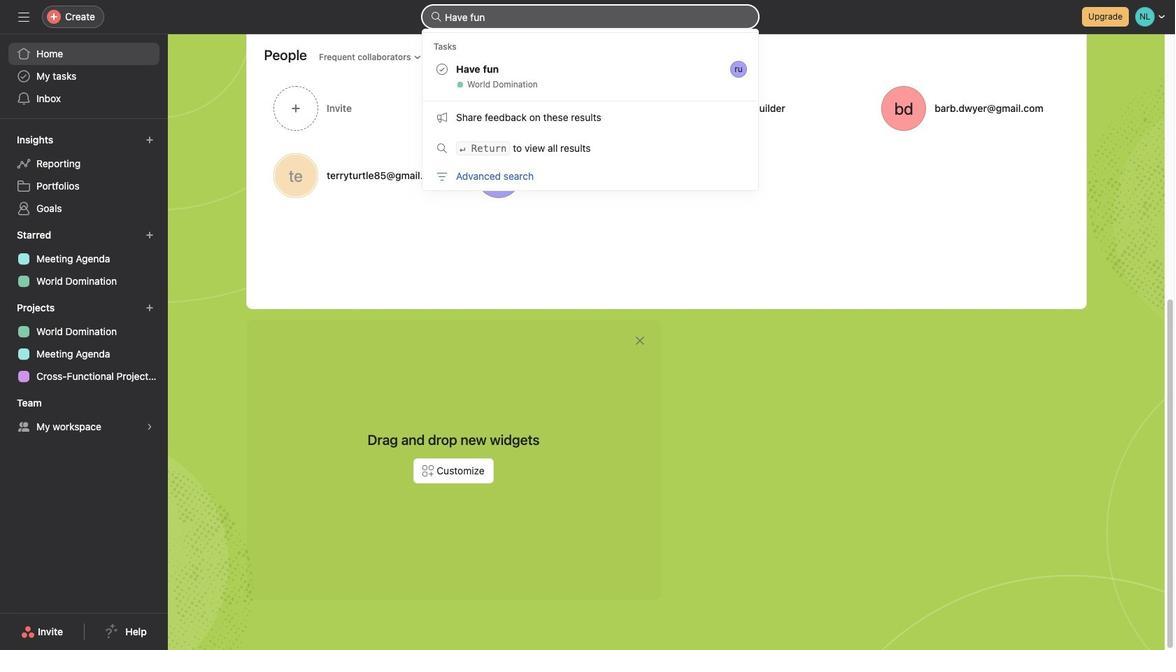 Task type: locate. For each thing, give the bounding box(es) containing it.
Search tasks, projects, and more text field
[[423, 6, 759, 28]]

see details, my workspace image
[[146, 423, 154, 431]]

hide sidebar image
[[18, 11, 29, 22]]

None field
[[423, 6, 759, 28]]

dismiss image
[[634, 335, 646, 346]]

teams element
[[0, 391, 168, 441]]

starred element
[[0, 223, 168, 295]]

new insights image
[[146, 136, 154, 144]]

projects element
[[0, 295, 168, 391]]



Task type: vqa. For each thing, say whether or not it's contained in the screenshot.
Social inside the WHAT ARE A FEW TASKS THAT YOU HAVE TO DO FOR SOCIAL MEDIA ADVERTISING?
no



Task type: describe. For each thing, give the bounding box(es) containing it.
new project or portfolio image
[[146, 304, 154, 312]]

prominent image
[[431, 11, 442, 22]]

global element
[[0, 34, 168, 118]]

add items to starred image
[[146, 231, 154, 239]]

insights element
[[0, 127, 168, 223]]



